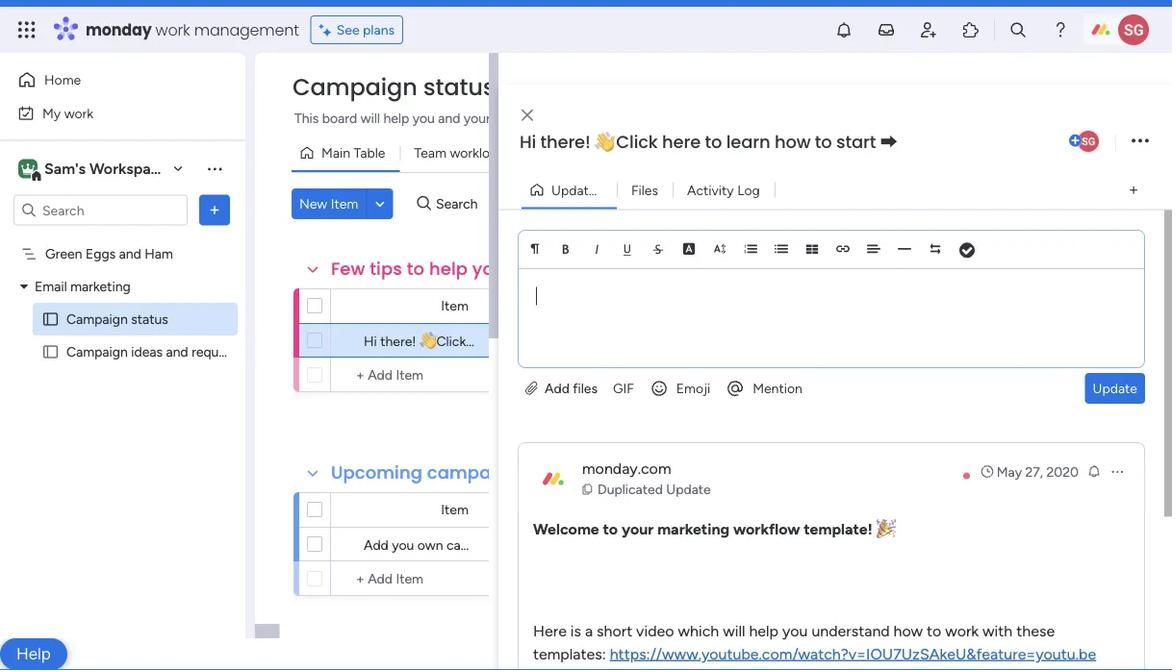 Task type: describe. For each thing, give the bounding box(es) containing it.
27,
[[1025, 463, 1043, 480]]

workspace image
[[18, 158, 38, 179]]

may 27, 2020
[[997, 463, 1079, 480]]

campaign for campaign status
[[66, 311, 128, 328]]

your down 'duplicated'
[[622, 520, 654, 538]]

my work
[[42, 105, 93, 121]]

sam's workspace
[[44, 160, 168, 178]]

0 vertical spatial options image
[[1132, 128, 1149, 154]]

monday
[[86, 19, 152, 40]]

welcome to your marketing workflow template! 🎉
[[533, 520, 892, 538]]

campaign for campaign ideas and requests
[[66, 344, 128, 360]]

this
[[294, 110, 319, 127]]

search everything image
[[1008, 20, 1028, 39]]

bold image
[[559, 242, 573, 255]]

monday.com
[[582, 459, 671, 477]]

+ Add Item text field
[[341, 568, 570, 591]]

1
[[614, 182, 620, 198]]

templates:
[[533, 645, 606, 663]]

help
[[16, 645, 51, 664]]

is
[[570, 622, 581, 640]]

v2 search image
[[417, 193, 431, 215]]

monday work management
[[86, 19, 299, 40]]

which
[[678, 622, 719, 640]]

/
[[606, 182, 611, 198]]

workspace selection element
[[18, 157, 169, 182]]

email
[[35, 279, 67, 295]]

team
[[494, 110, 525, 127]]

👋 inside field
[[595, 130, 612, 154]]

help image
[[1051, 20, 1070, 39]]

add view image
[[1130, 183, 1137, 197]]

gif button
[[605, 373, 642, 404]]

add files
[[541, 380, 598, 396]]

a
[[585, 622, 593, 640]]

emoji button
[[642, 373, 718, 404]]

click inside field
[[616, 130, 658, 154]]

sam's
[[44, 160, 86, 178]]

see plans
[[337, 22, 395, 38]]

may
[[997, 463, 1022, 480]]

item inside button
[[331, 196, 358, 212]]

0 horizontal spatial 👋
[[420, 333, 433, 349]]

ham
[[145, 246, 173, 262]]

start inside field
[[836, 130, 876, 154]]

1 vertical spatial workflow
[[733, 520, 800, 538]]

reminder image
[[1086, 463, 1102, 479]]

board
[[322, 110, 357, 127]]

text color image
[[682, 242, 696, 255]]

workload
[[450, 145, 505, 161]]

rtl ltr image
[[929, 242, 942, 255]]

template!
[[804, 520, 872, 538]]

➡️ inside field
[[880, 130, 897, 154]]

gif
[[613, 380, 634, 396]]

public board image
[[41, 343, 60, 361]]

angle down image
[[375, 197, 385, 211]]

1 vertical spatial update
[[666, 481, 711, 497]]

activity
[[687, 182, 734, 198]]

upcoming campaigns
[[331, 461, 528, 485]]

work for monday
[[155, 19, 190, 40]]

Upcoming campaigns field
[[326, 461, 533, 486]]

may 27, 2020 link
[[979, 462, 1079, 481]]

1 vertical spatial ➡️
[[624, 333, 638, 349]]

2 vertical spatial item
[[441, 502, 468, 518]]

workspace.
[[883, 110, 951, 127]]

Campaign status field
[[288, 71, 500, 103]]

updates / 1 button
[[522, 175, 620, 205]]

invite members image
[[919, 20, 938, 39]]

in
[[843, 110, 854, 127]]

how inside field
[[775, 130, 811, 154]]

activity log
[[687, 182, 760, 198]]

hi there! 👋  click here to learn how to start ➡️ inside field
[[520, 130, 897, 154]]

update inside update button
[[1093, 380, 1137, 396]]

2020
[[1046, 463, 1079, 480]]

see
[[337, 22, 360, 38]]

with
[[983, 622, 1013, 640]]

Hi there! 👋  Click here to learn how to start ➡️ field
[[515, 130, 1065, 155]]

campaign ideas and requests
[[66, 344, 244, 360]]

marketing inside list box
[[70, 279, 131, 295]]

workspace image
[[21, 158, 35, 179]]

update button
[[1085, 373, 1145, 404]]

will inside "campaign status this board will help you and your team plan, run, and track your entire campaign's workflow in one workspace."
[[360, 110, 380, 127]]

files button
[[617, 175, 673, 205]]

team workload button
[[400, 138, 519, 168]]

🎉
[[876, 520, 892, 538]]

1 vertical spatial click
[[436, 333, 466, 349]]

duplicated
[[598, 481, 663, 497]]

checklist image
[[959, 243, 975, 256]]

one
[[857, 110, 880, 127]]

plan,
[[528, 110, 556, 127]]

align image
[[867, 242, 880, 255]]

1 vertical spatial here
[[469, 333, 496, 349]]

campaign status
[[66, 311, 168, 328]]

team workload
[[414, 145, 505, 161]]

upcoming
[[331, 461, 422, 485]]

caret down image
[[20, 280, 28, 293]]

plans
[[363, 22, 395, 38]]

will inside here is a short video which will help you understand how to work with these templates:
[[723, 622, 745, 640]]

1 vertical spatial you
[[392, 537, 414, 553]]

duplicated update
[[598, 481, 711, 497]]

see plans button
[[311, 15, 403, 44]]

0 horizontal spatial learn
[[516, 333, 545, 349]]

1. numbers image
[[744, 242, 757, 255]]

campaigns
[[427, 461, 528, 485]]

status for campaign status
[[131, 311, 168, 328]]

log
[[737, 182, 760, 198]]

mention button
[[718, 373, 810, 404]]

public board image
[[41, 310, 60, 329]]

your right track
[[645, 110, 672, 127]]

line image
[[898, 242, 911, 255]]

emoji
[[676, 380, 710, 396]]

main
[[321, 145, 350, 161]]



Task type: vqa. For each thing, say whether or not it's contained in the screenshot.
second Use template button from right
no



Task type: locate. For each thing, give the bounding box(es) containing it.
size image
[[713, 242, 727, 255]]

and right ideas
[[166, 344, 188, 360]]

how inside here is a short video which will help you understand how to work with these templates:
[[894, 622, 923, 640]]

0 vertical spatial work
[[155, 19, 190, 40]]

0 vertical spatial help
[[383, 110, 409, 127]]

how up "add files" at the bottom of the page
[[548, 333, 574, 349]]

click up + add item text field
[[436, 333, 466, 349]]

learn up dapulse attachment icon
[[516, 333, 545, 349]]

table image
[[805, 242, 819, 255]]

files
[[573, 380, 598, 396]]

campaign status this board will help you and your team plan, run, and track your entire campaign's workflow in one workspace.
[[293, 71, 951, 127]]

1 vertical spatial campaign
[[66, 311, 128, 328]]

home
[[44, 72, 81, 88]]

0 vertical spatial marketing
[[70, 279, 131, 295]]

0 vertical spatial here
[[662, 130, 701, 154]]

dapulse attachment image
[[525, 380, 538, 396]]

sam green image
[[1118, 14, 1149, 45]]

1 vertical spatial help
[[749, 622, 779, 640]]

1 horizontal spatial 👋
[[595, 130, 612, 154]]

status up team
[[423, 71, 495, 103]]

home button
[[12, 64, 207, 95]]

1 vertical spatial start
[[593, 333, 621, 349]]

welcome
[[533, 520, 599, 538]]

start down in
[[836, 130, 876, 154]]

status
[[423, 71, 495, 103], [131, 311, 168, 328]]

campaign down 'email marketing'
[[66, 311, 128, 328]]

italic image
[[590, 242, 603, 255]]

here up + add item text field
[[469, 333, 496, 349]]

you
[[413, 110, 435, 127], [392, 537, 414, 553], [782, 622, 808, 640]]

0 vertical spatial update
[[1093, 380, 1137, 396]]

strikethrough image
[[651, 242, 665, 255]]

1 vertical spatial there!
[[380, 333, 416, 349]]

2 horizontal spatial how
[[894, 622, 923, 640]]

link image
[[836, 242, 850, 255]]

campaign down 'campaign status'
[[66, 344, 128, 360]]

new
[[299, 196, 327, 212]]

status inside "campaign status this board will help you and your team plan, run, and track your entire campaign's workflow in one workspace."
[[423, 71, 495, 103]]

1 horizontal spatial marketing
[[657, 520, 729, 538]]

marketing down duplicated update in the right of the page
[[657, 520, 729, 538]]

0 horizontal spatial options image
[[205, 201, 224, 220]]

1 vertical spatial learn
[[516, 333, 545, 349]]

requests
[[192, 344, 244, 360]]

files
[[631, 182, 658, 198]]

hi down the close image
[[520, 130, 536, 154]]

Search field
[[431, 191, 489, 217]]

updates
[[551, 182, 602, 198]]

0 vertical spatial start
[[836, 130, 876, 154]]

work inside here is a short video which will help you understand how to work with these templates:
[[945, 622, 979, 640]]

and left ham
[[119, 246, 141, 262]]

campaign
[[446, 537, 505, 553]]

these
[[1016, 622, 1055, 640]]

1 horizontal spatial hi
[[520, 130, 536, 154]]

hi there! 👋  click here to learn how to start ➡️ down entire
[[520, 130, 897, 154]]

updates / 1
[[551, 182, 620, 198]]

option
[[0, 237, 245, 241]]

0 horizontal spatial hi
[[364, 333, 377, 349]]

2 horizontal spatial work
[[945, 622, 979, 640]]

you inside here is a short video which will help you understand how to work with these templates:
[[782, 622, 808, 640]]

1 horizontal spatial add
[[545, 380, 570, 396]]

0 vertical spatial 👋
[[595, 130, 612, 154]]

0 vertical spatial how
[[775, 130, 811, 154]]

there!
[[540, 130, 590, 154], [380, 333, 416, 349]]

learn down campaign's
[[726, 130, 770, 154]]

green eggs and ham
[[45, 246, 173, 262]]

new item button
[[292, 189, 366, 219]]

1 horizontal spatial start
[[836, 130, 876, 154]]

run,
[[560, 110, 582, 127]]

0 vertical spatial campaign
[[293, 71, 417, 103]]

learn inside field
[[726, 130, 770, 154]]

status up ideas
[[131, 311, 168, 328]]

1 horizontal spatial will
[[723, 622, 745, 640]]

0 horizontal spatial will
[[360, 110, 380, 127]]

marketing down 'eggs'
[[70, 279, 131, 295]]

1 horizontal spatial there!
[[540, 130, 590, 154]]

&bull; bullets image
[[775, 242, 788, 255]]

will right board on the left of page
[[360, 110, 380, 127]]

1 vertical spatial 👋
[[420, 333, 433, 349]]

1 vertical spatial add
[[364, 537, 389, 553]]

1 vertical spatial how
[[548, 333, 574, 349]]

hi there! 👋  click here to learn how to start ➡️
[[520, 130, 897, 154], [364, 333, 638, 349]]

add for add you own campaign
[[364, 537, 389, 553]]

notifications image
[[834, 20, 854, 39]]

0 vertical spatial learn
[[726, 130, 770, 154]]

0 horizontal spatial add
[[364, 537, 389, 553]]

👋
[[595, 130, 612, 154], [420, 333, 433, 349]]

there! down run,
[[540, 130, 590, 154]]

1 horizontal spatial ➡️
[[880, 130, 897, 154]]

your left team
[[464, 110, 491, 127]]

0 horizontal spatial start
[[593, 333, 621, 349]]

1 horizontal spatial here
[[662, 130, 701, 154]]

0 vertical spatial hi there! 👋  click here to learn how to start ➡️
[[520, 130, 897, 154]]

here
[[533, 622, 567, 640]]

1 horizontal spatial learn
[[726, 130, 770, 154]]

add you own campaign
[[364, 537, 505, 553]]

dapulse addbtn image
[[1069, 135, 1082, 147]]

you left 'own'
[[392, 537, 414, 553]]

email marketing
[[35, 279, 131, 295]]

main table
[[321, 145, 385, 161]]

how down campaign's
[[775, 130, 811, 154]]

update
[[1093, 380, 1137, 396], [666, 481, 711, 497]]

1 vertical spatial work
[[64, 105, 93, 121]]

1 vertical spatial item
[[441, 298, 468, 314]]

apps image
[[961, 20, 981, 39]]

0 horizontal spatial here
[[469, 333, 496, 349]]

you left the understand
[[782, 622, 808, 640]]

0 vertical spatial workflow
[[785, 110, 840, 127]]

to
[[705, 130, 722, 154], [815, 130, 832, 154], [499, 333, 512, 349], [577, 333, 590, 349], [603, 520, 618, 538], [927, 622, 941, 640]]

own
[[417, 537, 443, 553]]

there! inside field
[[540, 130, 590, 154]]

start up gif
[[593, 333, 621, 349]]

and right run,
[[586, 110, 608, 127]]

1 horizontal spatial update
[[1093, 380, 1137, 396]]

hi there! 👋  click here to learn how to start ➡️ up dapulse attachment icon
[[364, 333, 638, 349]]

campaign
[[293, 71, 417, 103], [66, 311, 128, 328], [66, 344, 128, 360]]

select product image
[[17, 20, 37, 39]]

your
[[464, 110, 491, 127], [645, 110, 672, 127], [622, 520, 654, 538]]

2 vertical spatial work
[[945, 622, 979, 640]]

update up welcome to your marketing workflow template! 🎉
[[666, 481, 711, 497]]

and up the team workload in the top left of the page
[[438, 110, 460, 127]]

this board will help you and your team plan, run, and track your entire campaign's workflow in one workspace. button
[[292, 107, 951, 130]]

options image
[[1110, 464, 1125, 479]]

1 vertical spatial marketing
[[657, 520, 729, 538]]

format image
[[528, 242, 542, 255]]

list box containing green eggs and ham
[[0, 234, 245, 628]]

add
[[545, 380, 570, 396], [364, 537, 389, 553]]

item
[[331, 196, 358, 212], [441, 298, 468, 314], [441, 502, 468, 518]]

eggs
[[86, 246, 116, 262]]

here down entire
[[662, 130, 701, 154]]

➡️ up gif popup button
[[624, 333, 638, 349]]

work inside button
[[64, 105, 93, 121]]

2 vertical spatial campaign
[[66, 344, 128, 360]]

track
[[611, 110, 641, 127]]

1 vertical spatial status
[[131, 311, 168, 328]]

0 vertical spatial ➡️
[[880, 130, 897, 154]]

to inside here is a short video which will help you understand how to work with these templates:
[[927, 622, 941, 640]]

1 vertical spatial hi
[[364, 333, 377, 349]]

1 horizontal spatial options image
[[1132, 128, 1149, 154]]

0 horizontal spatial marketing
[[70, 279, 131, 295]]

1 horizontal spatial help
[[749, 622, 779, 640]]

will
[[360, 110, 380, 127], [723, 622, 745, 640]]

2 vertical spatial how
[[894, 622, 923, 640]]

workspace
[[89, 160, 168, 178]]

you inside "campaign status this board will help you and your team plan, run, and track your entire campaign's workflow in one workspace."
[[413, 110, 435, 127]]

0 horizontal spatial update
[[666, 481, 711, 497]]

0 vertical spatial status
[[423, 71, 495, 103]]

learn
[[726, 130, 770, 154], [516, 333, 545, 349]]

1 horizontal spatial how
[[775, 130, 811, 154]]

mention
[[753, 380, 802, 396]]

list box
[[0, 234, 245, 628]]

will right "which" at the bottom right
[[723, 622, 745, 640]]

workflow inside "campaign status this board will help you and your team plan, run, and track your entire campaign's workflow in one workspace."
[[785, 110, 840, 127]]

help button
[[0, 639, 67, 671]]

add left 'own'
[[364, 537, 389, 553]]

how right the understand
[[894, 622, 923, 640]]

1 horizontal spatial click
[[616, 130, 658, 154]]

inbox image
[[877, 20, 896, 39]]

help down campaign status field
[[383, 110, 409, 127]]

short
[[597, 622, 632, 640]]

help inside "campaign status this board will help you and your team plan, run, and track your entire campaign's workflow in one workspace."
[[383, 110, 409, 127]]

1 horizontal spatial status
[[423, 71, 495, 103]]

item right new at the top of the page
[[331, 196, 358, 212]]

0 vertical spatial hi
[[520, 130, 536, 154]]

0 vertical spatial click
[[616, 130, 658, 154]]

activity log button
[[673, 175, 774, 205]]

hi
[[520, 130, 536, 154], [364, 333, 377, 349]]

sam's workspace button
[[13, 153, 191, 185]]

video
[[636, 622, 674, 640]]

campaign's
[[713, 110, 781, 127]]

👋 down track
[[595, 130, 612, 154]]

0 vertical spatial add
[[545, 380, 570, 396]]

add for add files
[[545, 380, 570, 396]]

click down track
[[616, 130, 658, 154]]

management
[[194, 19, 299, 40]]

0 horizontal spatial there!
[[380, 333, 416, 349]]

➡️
[[880, 130, 897, 154], [624, 333, 638, 349]]

options image up add view image
[[1132, 128, 1149, 154]]

0 horizontal spatial help
[[383, 110, 409, 127]]

campaign for campaign status this board will help you and your team plan, run, and track your entire campaign's workflow in one workspace.
[[293, 71, 417, 103]]

0 horizontal spatial ➡️
[[624, 333, 638, 349]]

click
[[616, 130, 658, 154], [436, 333, 466, 349]]

here inside field
[[662, 130, 701, 154]]

Search in workspace field
[[40, 199, 161, 221]]

+ Add Item text field
[[341, 364, 570, 387]]

work
[[155, 19, 190, 40], [64, 105, 93, 121], [945, 622, 979, 640]]

options image down workspace options icon
[[205, 201, 224, 220]]

0 horizontal spatial how
[[548, 333, 574, 349]]

1 vertical spatial will
[[723, 622, 745, 640]]

help inside here is a short video which will help you understand how to work with these templates:
[[749, 622, 779, 640]]

0 vertical spatial item
[[331, 196, 358, 212]]

you up team
[[413, 110, 435, 127]]

sam green image
[[1076, 129, 1101, 154]]

➡️ down workspace.
[[880, 130, 897, 154]]

0 vertical spatial you
[[413, 110, 435, 127]]

campaign inside "campaign status this board will help you and your team plan, run, and track your entire campaign's workflow in one workspace."
[[293, 71, 417, 103]]

None field
[[326, 257, 733, 282]]

my
[[42, 105, 61, 121]]

underline image
[[621, 242, 634, 255]]

table
[[354, 145, 385, 161]]

team
[[414, 145, 446, 161]]

here is a short video which will help you understand how to work with these templates:
[[533, 622, 1055, 663]]

0 vertical spatial will
[[360, 110, 380, 127]]

understand
[[812, 622, 890, 640]]

there! up + add item text field
[[380, 333, 416, 349]]

item up add you own campaign
[[441, 502, 468, 518]]

work right "my"
[[64, 105, 93, 121]]

new item
[[299, 196, 358, 212]]

main table button
[[292, 138, 400, 168]]

ideas
[[131, 344, 163, 360]]

start
[[836, 130, 876, 154], [593, 333, 621, 349]]

work for my
[[64, 105, 93, 121]]

update up options icon
[[1093, 380, 1137, 396]]

1 vertical spatial hi there! 👋  click here to learn how to start ➡️
[[364, 333, 638, 349]]

👋 up + add item text field
[[420, 333, 433, 349]]

options image
[[1132, 128, 1149, 154], [205, 201, 224, 220]]

help right "which" at the bottom right
[[749, 622, 779, 640]]

0 horizontal spatial work
[[64, 105, 93, 121]]

green
[[45, 246, 82, 262]]

here
[[662, 130, 701, 154], [469, 333, 496, 349]]

workspace options image
[[205, 159, 224, 178]]

hi inside hi there! 👋  click here to learn how to start ➡️ field
[[520, 130, 536, 154]]

campaign up board on the left of page
[[293, 71, 417, 103]]

workflow up hi there! 👋  click here to learn how to start ➡️ field
[[785, 110, 840, 127]]

entire
[[675, 110, 710, 127]]

my work button
[[12, 98, 207, 128]]

0 vertical spatial there!
[[540, 130, 590, 154]]

item up + add item text field
[[441, 298, 468, 314]]

status for campaign status this board will help you and your team plan, run, and track your entire campaign's workflow in one workspace.
[[423, 71, 495, 103]]

work left with
[[945, 622, 979, 640]]

add right dapulse attachment icon
[[545, 380, 570, 396]]

work right monday
[[155, 19, 190, 40]]

1 horizontal spatial work
[[155, 19, 190, 40]]

close image
[[522, 108, 533, 122]]

1 vertical spatial options image
[[205, 201, 224, 220]]

2 vertical spatial you
[[782, 622, 808, 640]]

hi up + add item text field
[[364, 333, 377, 349]]

0 horizontal spatial click
[[436, 333, 466, 349]]

workflow left template!
[[733, 520, 800, 538]]

0 horizontal spatial status
[[131, 311, 168, 328]]



